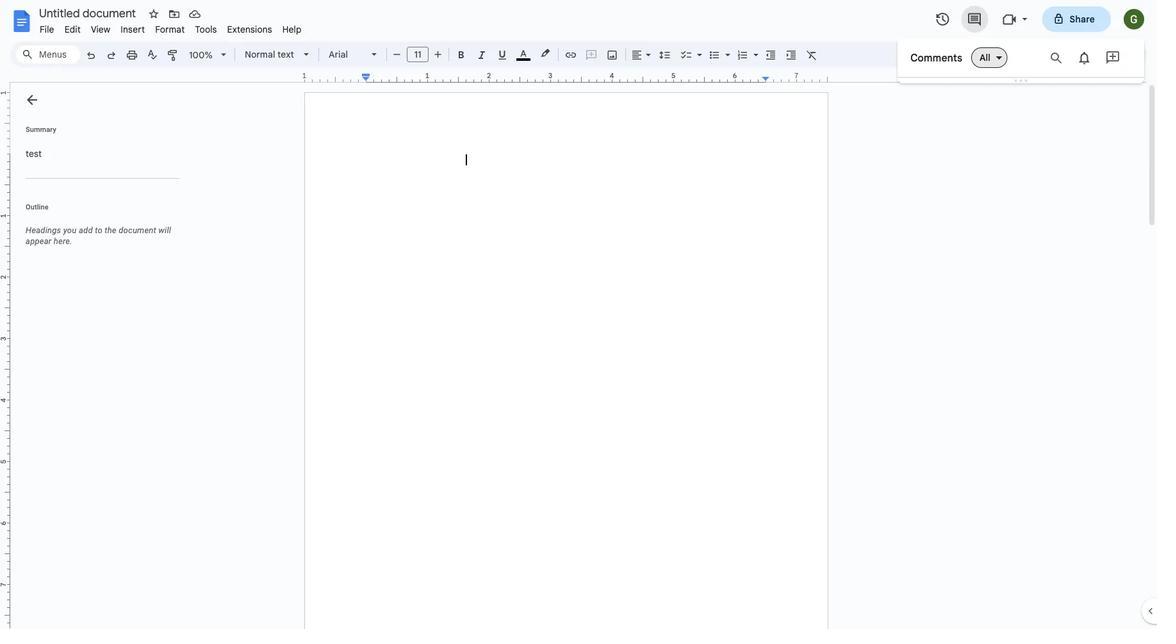 Task type: locate. For each thing, give the bounding box(es) containing it.
comments
[[911, 51, 963, 64]]

Zoom text field
[[186, 46, 217, 64]]

edit
[[64, 24, 81, 35]]

view
[[91, 24, 110, 35]]

insert menu item
[[116, 22, 150, 37]]

menu bar containing file
[[35, 17, 307, 38]]

file
[[40, 24, 54, 35]]

tools menu item
[[190, 22, 222, 37]]

Star checkbox
[[145, 5, 163, 23]]

checklist menu image
[[694, 46, 702, 51]]

Zoom field
[[184, 45, 232, 65]]

tools
[[195, 24, 217, 35]]

top margin image
[[0, 93, 10, 158]]

share
[[1070, 13, 1095, 25]]

Font size text field
[[408, 47, 428, 62]]

to
[[95, 226, 102, 235]]

normal text
[[245, 49, 294, 60]]

the
[[105, 226, 117, 235]]

Rename text field
[[35, 5, 144, 21]]

insert image image
[[605, 45, 620, 63]]

will
[[158, 226, 171, 235]]

right margin image
[[763, 72, 827, 82]]

comment history dialogue. dialog
[[898, 0, 1144, 629]]

outline heading
[[10, 202, 185, 220]]

add
[[79, 226, 93, 235]]

comments application
[[0, 0, 1157, 629]]

menu bar inside menu bar banner
[[35, 17, 307, 38]]

document outline element
[[10, 83, 185, 629]]

share button
[[1042, 6, 1111, 32]]

normal
[[245, 49, 275, 60]]

arial option
[[329, 45, 364, 63]]

menu bar
[[35, 17, 307, 38]]



Task type: vqa. For each thing, say whether or not it's contained in the screenshot.
here.
yes



Task type: describe. For each thing, give the bounding box(es) containing it.
1
[[302, 71, 306, 80]]

highlight color image
[[538, 45, 552, 61]]

file menu item
[[35, 22, 59, 37]]

main toolbar
[[79, 0, 859, 364]]

document
[[119, 226, 156, 235]]

left margin image
[[305, 72, 370, 82]]

summary heading
[[26, 124, 56, 135]]

you
[[63, 226, 77, 235]]

line & paragraph spacing image
[[658, 45, 673, 63]]

format
[[155, 24, 185, 35]]

outline
[[26, 203, 49, 211]]

arial
[[329, 49, 348, 60]]

text
[[278, 49, 294, 60]]

here.
[[54, 236, 72, 246]]

help menu item
[[277, 22, 307, 37]]

insert
[[121, 24, 145, 35]]

styles list. normal text selected. option
[[245, 45, 296, 63]]

all button
[[972, 47, 1008, 68]]

edit menu item
[[59, 22, 86, 37]]

menu bar banner
[[0, 0, 1157, 629]]

summary
[[26, 125, 56, 133]]

help
[[282, 24, 302, 35]]

view menu item
[[86, 22, 116, 37]]

all
[[980, 52, 990, 63]]

test
[[26, 148, 42, 159]]

format menu item
[[150, 22, 190, 37]]

Font size field
[[407, 47, 434, 63]]

extensions menu item
[[222, 22, 277, 37]]

summary element
[[19, 141, 179, 167]]

extensions
[[227, 24, 272, 35]]

text color image
[[516, 45, 531, 61]]

headings
[[26, 226, 61, 235]]

bulleted list menu image
[[722, 46, 731, 51]]

Menus field
[[16, 45, 80, 63]]

headings you add to the document will appear here.
[[26, 226, 171, 246]]

appear
[[26, 236, 52, 246]]



